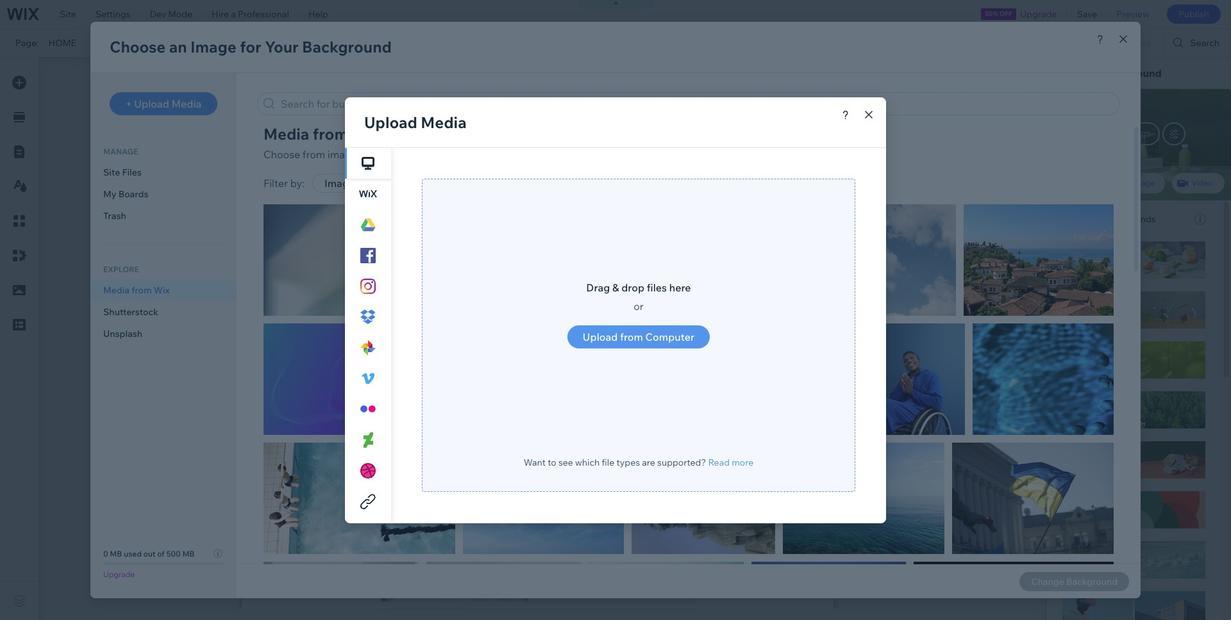 Task type: locate. For each thing, give the bounding box(es) containing it.
2 change button from the top
[[1147, 242, 1192, 257]]

2 change from the top
[[1155, 244, 1184, 254]]

2 vertical spatial background
[[1085, 210, 1135, 222]]

1 vertical spatial strip background
[[1062, 210, 1135, 222]]

background
[[1102, 67, 1162, 80], [1097, 132, 1147, 143], [1085, 210, 1135, 222]]

0 vertical spatial change
[[1155, 165, 1184, 175]]

strip
[[1076, 67, 1100, 80], [1062, 210, 1083, 222]]

change button left video
[[1147, 163, 1192, 178]]

0 vertical spatial background
[[1102, 67, 1162, 80]]

https://www.wix.com/mysite
[[221, 37, 338, 49]]

hire
[[212, 8, 229, 20]]

1 change button from the top
[[1147, 163, 1192, 178]]

change button
[[1147, 163, 1192, 178], [1147, 242, 1192, 257]]

change
[[1155, 165, 1184, 175], [1155, 244, 1184, 254]]

image
[[1133, 178, 1155, 188]]

1 vertical spatial settings
[[1118, 128, 1151, 139]]

domain
[[402, 37, 435, 49]]

upgrade
[[1021, 8, 1057, 20]]

change down backgrounds
[[1155, 244, 1184, 254]]

1 vertical spatial change button
[[1147, 242, 1192, 257]]

change for section background
[[1155, 165, 1184, 175]]

content
[[1086, 100, 1120, 111]]

save
[[1077, 8, 1098, 20]]

settings left dev
[[95, 8, 130, 20]]

1 vertical spatial background
[[1097, 132, 1147, 143]]

background down image
[[1085, 210, 1135, 222]]

strip background down image
[[1062, 210, 1135, 222]]

0 vertical spatial strip background
[[1076, 67, 1162, 80]]

strip background
[[1076, 67, 1162, 80], [1062, 210, 1135, 222]]

0 vertical spatial settings
[[95, 8, 130, 20]]

tools button
[[1103, 29, 1163, 57]]

50% off
[[985, 10, 1013, 18]]

background down tools button
[[1102, 67, 1162, 80]]

mode
[[168, 8, 192, 20]]

video
[[1192, 178, 1213, 188]]

change for strip background
[[1155, 244, 1184, 254]]

layout
[[1181, 100, 1209, 111]]

settings
[[95, 8, 130, 20], [1118, 128, 1151, 139]]

0 vertical spatial strip
[[1076, 67, 1100, 80]]

section background
[[1062, 132, 1147, 143]]

1 vertical spatial change
[[1155, 244, 1184, 254]]

selected backgrounds
[[1062, 214, 1156, 225]]

0 vertical spatial change button
[[1147, 163, 1192, 178]]

settings down "content"
[[1118, 128, 1151, 139]]

strip up "content"
[[1076, 67, 1100, 80]]

edit
[[1094, 67, 1113, 80]]

0 horizontal spatial settings
[[95, 8, 130, 20]]

https://www.wix.com/mysite connect your domain
[[221, 37, 435, 49]]

preview button
[[1107, 0, 1160, 28]]

change up image
[[1155, 165, 1184, 175]]

strip background down tools button
[[1076, 67, 1162, 80]]

background down "content"
[[1097, 132, 1147, 143]]

strip left backgrounds
[[1062, 210, 1083, 222]]

publish
[[1179, 8, 1210, 20]]

1 change from the top
[[1155, 165, 1184, 175]]

section
[[1062, 132, 1094, 143]]

change button down backgrounds
[[1147, 242, 1192, 257]]

search
[[1191, 37, 1220, 49]]



Task type: vqa. For each thing, say whether or not it's contained in the screenshot.
RELATED ELEMENTS on the bottom of the page
no



Task type: describe. For each thing, give the bounding box(es) containing it.
change button for strip background
[[1147, 242, 1192, 257]]

1 horizontal spatial settings
[[1118, 128, 1151, 139]]

background for 'change' button corresponding to section background
[[1097, 132, 1147, 143]]

save button
[[1068, 0, 1107, 28]]

welcome
[[796, 76, 830, 86]]

life
[[1136, 314, 1157, 327]]

1 vertical spatial strip
[[1062, 210, 1083, 222]]

publish button
[[1167, 4, 1221, 24]]

backgrounds
[[1102, 214, 1156, 225]]

dev mode
[[150, 8, 192, 20]]

connect
[[344, 37, 379, 49]]

section:
[[765, 76, 795, 86]]

off
[[1000, 10, 1013, 18]]

design for
[[1071, 314, 1134, 327]]

help
[[308, 8, 328, 20]]

50%
[[985, 10, 998, 18]]

background for strip background 'change' button
[[1085, 210, 1135, 222]]

selected
[[1062, 214, 1100, 225]]

quick edit
[[1062, 67, 1113, 80]]

home
[[48, 37, 76, 49]]

hire a professional
[[212, 8, 289, 20]]

change button for section background
[[1147, 163, 1192, 178]]

professional
[[238, 8, 289, 20]]

design for life
[[1071, 314, 1157, 327]]

site
[[60, 8, 76, 20]]

title
[[1062, 289, 1081, 301]]

a
[[231, 8, 236, 20]]

preview
[[1117, 8, 1150, 20]]

quick
[[1062, 67, 1091, 80]]

dev
[[150, 8, 166, 20]]

section: welcome
[[765, 76, 830, 86]]

your
[[381, 37, 400, 49]]

tools
[[1130, 37, 1152, 49]]

search button
[[1164, 29, 1232, 57]]



